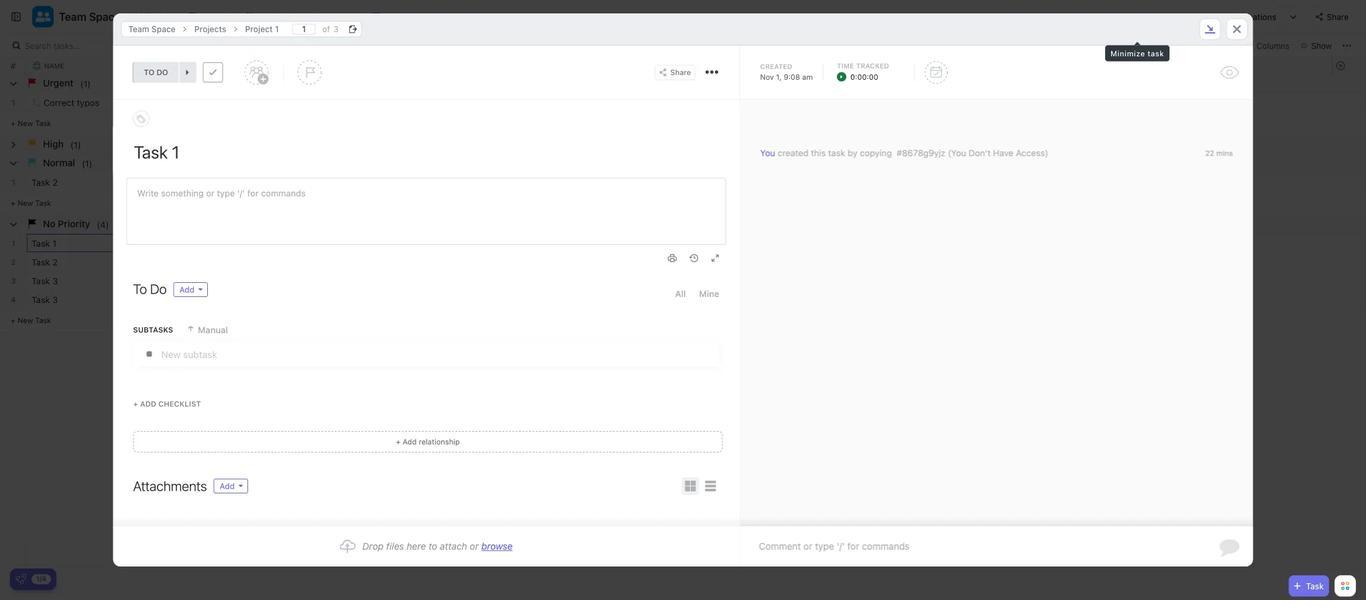 Task type: vqa. For each thing, say whether or not it's contained in the screenshot.
Dialog containing To Do
yes



Task type: locate. For each thing, give the bounding box(es) containing it.
terry turtle cell
[[161, 93, 295, 111]]

add button right do
[[173, 282, 208, 297]]

task inside press space to select this row. row
[[32, 177, 50, 188]]

0:00:00
[[851, 72, 879, 81]]

2 down ‎task 1
[[52, 257, 58, 267]]

+
[[133, 400, 138, 409], [396, 438, 401, 446]]

add
[[179, 285, 195, 295], [140, 400, 156, 409], [403, 438, 417, 446], [220, 482, 235, 491]]

0 vertical spatial subtasks
[[1083, 41, 1118, 50]]

add right do
[[179, 285, 195, 295]]

team space link
[[122, 21, 182, 37]]

row group
[[0, 74, 27, 333], [0, 74, 1366, 333], [27, 74, 698, 333], [1332, 74, 1366, 333], [1332, 543, 1366, 565]]

1 inside the project 1 link
[[275, 24, 279, 34]]

‎task
[[32, 239, 50, 249], [32, 257, 50, 267]]

1 horizontal spatial add button
[[214, 479, 248, 494]]

0 horizontal spatial team space
[[59, 10, 121, 23]]

1/4
[[36, 575, 46, 583]]

0 vertical spatial (1)
[[80, 78, 91, 89]]

2 inside 1 1 2 3 1 4
[[11, 258, 16, 266]]

team space for team space button
[[59, 10, 121, 23]]

minimize task image
[[1205, 25, 1216, 34]]

#
[[10, 61, 16, 70]]

subtasks down to do
[[133, 326, 173, 334]]

of
[[323, 24, 330, 34]]

1 for 1
[[12, 239, 15, 248]]

1 ‎task from the top
[[32, 239, 50, 249]]

to
[[144, 68, 155, 77], [303, 99, 314, 108], [303, 240, 314, 249], [429, 541, 437, 552]]

am
[[803, 72, 813, 81]]

1 vertical spatial team space
[[128, 24, 176, 34]]

0 vertical spatial new
[[18, 119, 33, 127]]

press space to select this row. row containing 2
[[0, 253, 27, 272]]

to do cell down 'in progress' cell
[[295, 234, 429, 252]]

1 horizontal spatial +
[[396, 438, 401, 446]]

to do up "terry"
[[144, 68, 168, 77]]

0 horizontal spatial set priority element
[[298, 60, 322, 85]]

to down the team space link
[[144, 68, 155, 77]]

row group containing urgent
[[0, 74, 1366, 333]]

2 task 3 from the top
[[32, 295, 58, 305]]

team up tasks...
[[59, 10, 86, 23]]

0 vertical spatial share
[[1327, 12, 1349, 22]]

(4)
[[97, 219, 109, 229]]

showing subtasks button
[[1034, 38, 1122, 54]]

team space up search tasks... text field on the left of the page
[[59, 10, 121, 23]]

press space to select this row. row containing task 2
[[27, 173, 698, 194]]

space inside team space button
[[89, 10, 121, 23]]

press space to select this row. row containing 3
[[0, 272, 27, 291]]

team space
[[59, 10, 121, 23], [128, 24, 176, 34]]

0 vertical spatial new task
[[18, 119, 51, 127]]

correct
[[44, 98, 74, 108]]

0 vertical spatial task 3
[[32, 276, 58, 286]]

1 horizontal spatial share
[[1327, 12, 1349, 22]]

do for press space to select this row. row containing correct typos
[[316, 99, 327, 108]]

1 vertical spatial share
[[671, 68, 691, 77]]

monday cell
[[429, 93, 564, 111]]

2 vertical spatial new task
[[18, 316, 51, 325]]

team space inside the team space link
[[128, 24, 176, 34]]

to do inside to do "dropdown button"
[[144, 68, 168, 77]]

board link
[[202, 0, 233, 34]]

checklist
[[158, 400, 201, 409]]

1 horizontal spatial subtasks
[[1083, 41, 1118, 50]]

1 horizontal spatial team
[[128, 24, 149, 34]]

1 vertical spatial share button
[[655, 65, 695, 80]]

2 for ‎task 2
[[52, 257, 58, 267]]

1,
[[776, 72, 782, 81]]

add button for to do
[[173, 282, 208, 297]]

+ left checklist
[[133, 400, 138, 409]]

1 horizontal spatial set priority element
[[562, 235, 582, 255]]

‎task up ‎task 2
[[32, 239, 50, 249]]

0 vertical spatial to do
[[144, 68, 168, 77]]

don't
[[969, 148, 991, 158]]

2 vertical spatial new
[[18, 316, 33, 325]]

1 left ‎task 1
[[12, 239, 15, 248]]

space inside the team space link
[[152, 24, 176, 34]]

0 vertical spatial team
[[59, 10, 86, 23]]

0 horizontal spatial team
[[59, 10, 86, 23]]

to do cell for press space to select this row. row containing correct typos
[[295, 93, 429, 111]]

0 vertical spatial team space
[[59, 10, 121, 23]]

urgent
[[43, 77, 74, 89]]

(1) for urgent
[[80, 78, 91, 89]]

board
[[202, 11, 228, 22]]

2 to do cell from the top
[[295, 234, 429, 252]]

do down in progress
[[316, 240, 327, 249]]

1 horizontal spatial team space
[[128, 24, 176, 34]]

calendar link
[[259, 0, 304, 34]]

typos
[[77, 98, 99, 108]]

projects link
[[188, 21, 233, 37]]

1 vertical spatial add button
[[214, 479, 248, 494]]

add button
[[173, 282, 208, 297], [214, 479, 248, 494]]

row
[[27, 58, 698, 74]]

9:08
[[784, 72, 800, 81]]

1 horizontal spatial share button
[[1311, 6, 1355, 28]]

calendar
[[259, 11, 299, 22]]

space up search tasks... text field on the left of the page
[[89, 10, 121, 23]]

2 vertical spatial do
[[316, 240, 327, 249]]

to do
[[133, 281, 167, 297]]

2 left ‎task 2
[[11, 258, 16, 266]]

do
[[157, 68, 168, 77], [316, 99, 327, 108], [316, 240, 327, 249]]

team
[[59, 10, 86, 23], [128, 24, 149, 34]]

set priority image
[[562, 235, 582, 255]]

0 horizontal spatial share
[[671, 68, 691, 77]]

normal cell
[[0, 154, 1366, 172]]

turtle
[[189, 98, 212, 108]]

project
[[245, 24, 273, 34]]

team for team space button
[[59, 10, 86, 23]]

1 vertical spatial team
[[128, 24, 149, 34]]

in
[[303, 179, 311, 188]]

#8678g9yjz
[[897, 148, 946, 158]]

1 for project
[[275, 24, 279, 34]]

1 vertical spatial subtasks
[[133, 326, 173, 334]]

team space down list
[[128, 24, 176, 34]]

to do
[[144, 68, 168, 77], [303, 99, 327, 108], [303, 240, 327, 249]]

2 new from the top
[[18, 199, 33, 207]]

onboarding checklist button image
[[15, 574, 26, 585]]

team space inside team space button
[[59, 10, 121, 23]]

manual button
[[187, 319, 228, 341]]

3 new from the top
[[18, 316, 33, 325]]

time
[[837, 62, 854, 69]]

1 to do cell from the top
[[295, 93, 429, 111]]

browse
[[482, 541, 513, 552]]

team inside task locations element
[[128, 24, 149, 34]]

0 horizontal spatial +
[[133, 400, 138, 409]]

2 for task 2
[[52, 177, 58, 188]]

1 vertical spatial ‎task
[[32, 257, 50, 267]]

0 vertical spatial +
[[133, 400, 138, 409]]

in progress cell
[[295, 173, 429, 191]]

new task down ‎task 2
[[18, 316, 51, 325]]

1 vertical spatial set priority element
[[562, 235, 582, 255]]

1
[[275, 24, 279, 34], [12, 98, 15, 107], [12, 178, 15, 187], [52, 239, 56, 249], [12, 239, 15, 248]]

0 vertical spatial ‎task
[[32, 239, 50, 249]]

row inside grid
[[27, 58, 698, 74]]

to do down set priority icon
[[303, 99, 327, 108]]

3
[[334, 24, 339, 34], [52, 276, 58, 286], [11, 276, 16, 285], [52, 295, 58, 305]]

task body element
[[113, 100, 740, 527]]

0 horizontal spatial share button
[[655, 65, 695, 80]]

(1) inside normal cell
[[82, 158, 92, 168]]

0 vertical spatial set priority element
[[298, 60, 322, 85]]

new task right 1 1 2 3 1 4
[[18, 199, 51, 207]]

to do down in
[[303, 240, 327, 249]]

dialog
[[113, 13, 1254, 567]]

add right attachments
[[220, 482, 235, 491]]

do down set priority icon
[[316, 99, 327, 108]]

mine link
[[699, 282, 720, 305]]

(1) right the normal
[[82, 158, 92, 168]]

New subtask text field
[[161, 342, 719, 366]]

to do cell down set priority icon
[[295, 93, 429, 111]]

1 horizontal spatial space
[[152, 24, 176, 34]]

1 vertical spatial do
[[316, 99, 327, 108]]

new
[[18, 119, 33, 127], [18, 199, 33, 207], [18, 316, 33, 325]]

1 vertical spatial +
[[396, 438, 401, 446]]

‎task for ‎task 2
[[32, 257, 50, 267]]

1 vertical spatial space
[[152, 24, 176, 34]]

press space to select this row. row containing ‎task 1
[[27, 234, 698, 255]]

‎task down ‎task 1
[[32, 257, 50, 267]]

(1) up typos
[[80, 78, 91, 89]]

all
[[675, 289, 686, 299]]

no
[[43, 218, 55, 229]]

team space for the team space link
[[128, 24, 176, 34]]

copying
[[860, 148, 892, 158]]

0 horizontal spatial subtasks
[[133, 326, 173, 334]]

time tracked
[[837, 62, 890, 69]]

share inside task details element
[[671, 68, 691, 77]]

0 horizontal spatial space
[[89, 10, 121, 23]]

0 horizontal spatial add button
[[173, 282, 208, 297]]

manual
[[198, 325, 228, 335]]

add button right attachments
[[214, 479, 248, 494]]

set priority element
[[298, 60, 322, 85], [562, 235, 582, 255]]

1 vertical spatial new task
[[18, 199, 51, 207]]

0 vertical spatial to do cell
[[295, 93, 429, 111]]

space down list
[[152, 24, 176, 34]]

share for share button in the task details element
[[671, 68, 691, 77]]

browse link
[[482, 541, 513, 552]]

0 vertical spatial add button
[[173, 282, 208, 297]]

team for the team space link
[[128, 24, 149, 34]]

projects
[[194, 24, 226, 34]]

2 ‎task from the top
[[32, 257, 50, 267]]

1 down no
[[52, 239, 56, 249]]

do inside "dropdown button"
[[157, 68, 168, 77]]

urgent cell
[[0, 74, 1366, 93]]

cell
[[161, 173, 295, 191], [429, 173, 564, 191], [161, 234, 295, 252], [429, 234, 564, 252], [161, 253, 295, 271], [295, 253, 429, 271], [429, 253, 564, 271], [161, 272, 295, 290], [295, 272, 429, 290], [429, 272, 564, 290], [161, 291, 295, 309], [295, 291, 429, 309], [429, 291, 564, 309], [161, 543, 295, 565], [564, 543, 698, 565]]

1 down calendar
[[275, 24, 279, 34]]

‎task for ‎task 1
[[32, 239, 50, 249]]

share button
[[1311, 6, 1355, 28], [655, 65, 695, 80]]

onboarding checklist button element
[[15, 574, 26, 585]]

0 vertical spatial space
[[89, 10, 121, 23]]

2 down the normal
[[52, 177, 58, 188]]

+ left relationship
[[396, 438, 401, 446]]

(1) inside urgent cell
[[80, 78, 91, 89]]

subtasks right showing on the right of the page
[[1083, 41, 1118, 50]]

share
[[1327, 12, 1349, 22], [671, 68, 691, 77]]

progress
[[313, 179, 353, 188]]

1 vertical spatial task 3
[[32, 295, 58, 305]]

2
[[52, 177, 58, 188], [52, 257, 58, 267], [11, 258, 16, 266]]

team inside button
[[59, 10, 86, 23]]

task 3 right 4 on the left of page
[[32, 295, 58, 305]]

press space to select this row. row containing correct typos
[[27, 93, 698, 114]]

task 3 down ‎task 2
[[32, 276, 58, 286]]

0 vertical spatial do
[[157, 68, 168, 77]]

1 vertical spatial new
[[18, 199, 33, 207]]

press space to select this row. row
[[0, 93, 27, 112], [27, 93, 698, 114], [0, 173, 27, 192], [27, 173, 698, 194], [0, 234, 27, 253], [27, 234, 698, 255], [0, 253, 27, 272], [27, 253, 698, 274], [0, 272, 27, 291], [27, 272, 698, 293], [0, 291, 27, 309], [27, 291, 698, 311], [27, 543, 698, 566]]

normal
[[43, 157, 75, 168]]

1 vertical spatial to do cell
[[295, 234, 429, 252]]

space for the team space link
[[152, 24, 176, 34]]

files
[[386, 541, 404, 552]]

new task down correct
[[18, 119, 51, 127]]

team left list link
[[128, 24, 149, 34]]

+ for + add relationship
[[396, 438, 401, 446]]

to do cell
[[295, 93, 429, 111], [295, 234, 429, 252]]

drop
[[363, 541, 384, 552]]

2 new task from the top
[[18, 199, 51, 207]]

set priority element inside press space to select this row. row
[[562, 235, 582, 255]]

by
[[848, 148, 858, 158]]

1 vertical spatial (1)
[[82, 158, 92, 168]]

do up "terry"
[[157, 68, 168, 77]]

Search tasks... text field
[[25, 36, 136, 55]]

(1) for normal
[[82, 158, 92, 168]]

grid
[[0, 58, 1367, 566]]



Task type: describe. For each thing, give the bounding box(es) containing it.
you
[[760, 148, 776, 158]]

in progress
[[303, 179, 353, 188]]

do
[[150, 281, 167, 297]]

search tasks...
[[25, 41, 81, 50]]

0:00:00 button
[[837, 71, 898, 83]]

to right here
[[429, 541, 437, 552]]

priority
[[58, 218, 90, 229]]

here
[[407, 541, 426, 552]]

tracked
[[856, 62, 890, 69]]

terry
[[166, 98, 187, 108]]

team space button
[[54, 2, 121, 32]]

0 vertical spatial share button
[[1311, 6, 1355, 28]]

me
[[1140, 41, 1151, 50]]

1 new task from the top
[[18, 119, 51, 127]]

project 1 link
[[238, 21, 286, 37]]

list
[[155, 11, 171, 22]]

share for the top share button
[[1327, 12, 1349, 22]]

Set task position in this List number field
[[292, 24, 316, 35]]

to do button
[[133, 62, 179, 83]]

table link
[[385, 0, 414, 34]]

terry turtle
[[166, 98, 212, 108]]

subtasks inside task body element
[[133, 326, 173, 334]]

share button inside task details element
[[655, 65, 695, 80]]

task 2
[[32, 177, 58, 188]]

press space to select this row. row containing ‎task 2
[[27, 253, 698, 274]]

automations button
[[1221, 7, 1284, 27]]

add left checklist
[[140, 400, 156, 409]]

attachments
[[133, 478, 207, 494]]

relationship
[[419, 438, 460, 446]]

row group containing correct typos
[[27, 74, 698, 333]]

correct typos
[[44, 98, 99, 108]]

+ for + add checklist
[[133, 400, 138, 409]]

(you
[[948, 148, 967, 158]]

to
[[133, 281, 147, 297]]

4
[[11, 295, 16, 304]]

+ add relationship
[[396, 438, 460, 446]]

+ add checklist
[[133, 400, 201, 409]]

showing
[[1049, 41, 1081, 50]]

1 task 3 from the top
[[32, 276, 58, 286]]

press space to select this row. row containing 4
[[0, 291, 27, 309]]

task history region
[[740, 100, 1254, 527]]

add left relationship
[[403, 438, 417, 446]]

do for press space to select this row. row containing ‎task 1
[[316, 240, 327, 249]]

assignees
[[1174, 41, 1213, 50]]

task settings image
[[710, 70, 714, 74]]

to do cell for press space to select this row. row containing ‎task 1
[[295, 234, 429, 252]]

‎task 2
[[32, 257, 58, 267]]

automations
[[1228, 12, 1277, 21]]

access)
[[1016, 148, 1049, 158]]

1 new from the top
[[18, 119, 33, 127]]

of 3
[[323, 24, 339, 34]]

all link
[[675, 282, 686, 305]]

task details element
[[113, 46, 1254, 100]]

set priority element inside task details element
[[298, 60, 322, 85]]

subtasks inside "button"
[[1083, 41, 1118, 50]]

to down in
[[303, 240, 314, 249]]

22
[[1206, 149, 1215, 158]]

task
[[829, 148, 846, 158]]

gantt link
[[330, 0, 360, 34]]

to inside "dropdown button"
[[144, 68, 155, 77]]

tasks...
[[53, 41, 81, 50]]

Edit task name text field
[[134, 141, 720, 164]]

monday
[[434, 98, 466, 108]]

created
[[760, 62, 793, 70]]

1 vertical spatial to do
[[303, 99, 327, 108]]

1 down #
[[12, 98, 15, 107]]

dialog containing to do
[[113, 13, 1254, 567]]

or
[[470, 541, 479, 552]]

22 mins
[[1206, 149, 1233, 158]]

list link
[[155, 0, 176, 34]]

3 new task from the top
[[18, 316, 51, 325]]

1 left task 2
[[12, 178, 15, 187]]

no priority cell
[[0, 215, 1366, 233]]

created nov 1, 9:08 am
[[760, 62, 813, 81]]

add button for attachments
[[214, 479, 248, 494]]

nov
[[760, 72, 774, 81]]

2 vertical spatial to do
[[303, 240, 327, 249]]

1 for ‎task
[[52, 239, 56, 249]]

to down set priority icon
[[303, 99, 314, 108]]

mine
[[699, 289, 720, 299]]

you created this task by copying #8678g9yjz (you don't have access)
[[760, 148, 1049, 158]]

gantt
[[330, 11, 354, 22]]

space for team space button
[[89, 10, 121, 23]]

me button
[[1125, 38, 1157, 54]]

set priority image
[[298, 60, 322, 85]]

table
[[385, 11, 409, 22]]

task locations element
[[113, 13, 1254, 46]]

no priority
[[43, 218, 90, 229]]

3 inside task locations element
[[334, 24, 339, 34]]

created
[[778, 148, 809, 158]]

this
[[811, 148, 826, 158]]

project 1
[[245, 24, 279, 34]]

drop files here to attach or browse
[[363, 541, 513, 552]]

mins
[[1217, 149, 1233, 158]]

1 1 2 3 1 4
[[11, 98, 16, 304]]

3 inside 1 1 2 3 1 4
[[11, 276, 16, 285]]

have
[[993, 148, 1014, 158]]

showing subtasks
[[1049, 41, 1118, 50]]

‎task 1
[[32, 239, 56, 249]]

assignees button
[[1157, 38, 1219, 54]]

grid containing urgent
[[0, 58, 1367, 566]]

row group containing 1 1 2 3 1 4
[[0, 74, 27, 333]]

search
[[25, 41, 51, 50]]



